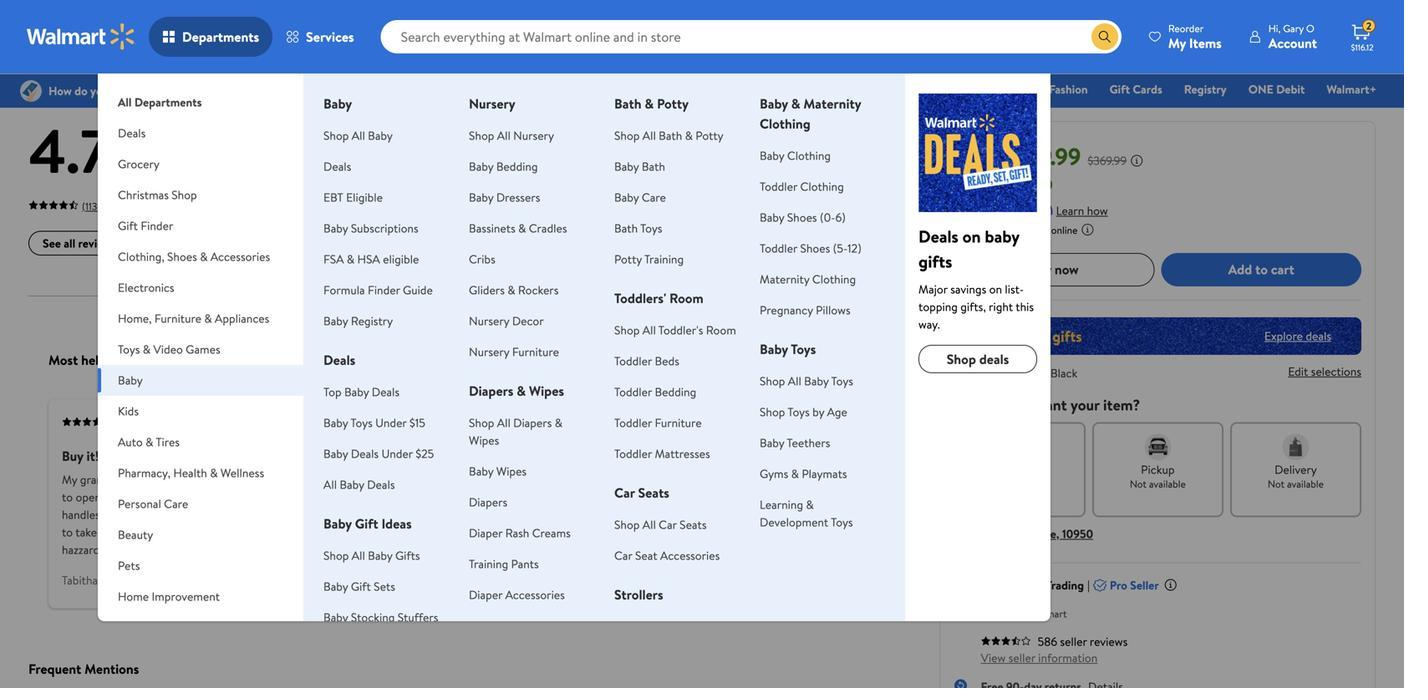 Task type: describe. For each thing, give the bounding box(es) containing it.
stars for 3 stars
[[488, 158, 512, 174]]

beauty
[[118, 527, 153, 543]]

deals up ebt
[[324, 158, 351, 175]]

deals up all baby deals link
[[351, 446, 379, 462]]

1 vertical spatial car
[[659, 517, 677, 533]]

way.
[[919, 316, 940, 333]]

tires
[[156, 434, 180, 451]]

baby care link
[[615, 189, 666, 206]]

the right the is
[[334, 472, 351, 488]]

month!
[[685, 490, 722, 506]]

electronics button
[[98, 273, 304, 303]]

fsa & hsa eligible
[[324, 251, 419, 268]]

purchased
[[1005, 223, 1049, 237]]

guide
[[403, 282, 433, 298]]

improvement
[[152, 589, 220, 605]]

shop inside dropdown button
[[172, 187, 197, 203]]

& down departments popup button
[[189, 62, 202, 90]]

all for baby
[[352, 128, 365, 144]]

seller for view
[[1009, 650, 1036, 667]]

finder for gift
[[141, 218, 173, 234]]

shoes for (0-
[[787, 209, 817, 226]]

furniture for toddler
[[655, 415, 702, 431]]

& right the patio
[[147, 620, 155, 636]]

& right fsa
[[347, 251, 355, 268]]

common
[[667, 525, 712, 541]]

all for car seats
[[643, 517, 656, 533]]

the right open
[[104, 490, 121, 506]]

1 verified purchase from the left
[[119, 415, 195, 430]]

accessories inside clothing, shoes & accessories dropdown button
[[211, 249, 270, 265]]

toddler mattresses
[[615, 446, 710, 462]]

car for seats
[[615, 484, 635, 502]]

black
[[1051, 365, 1078, 381]]

& inside baby & maternity clothing
[[792, 94, 801, 113]]

baby for baby stocking stuffers
[[324, 610, 348, 626]]

home, furniture & appliances button
[[98, 303, 304, 334]]

this inside deals on baby gifts major savings on list- topping gifts, right this way.
[[1016, 299, 1034, 315]]

home for home
[[997, 81, 1028, 97]]

of left it.
[[319, 490, 330, 506]]

$15
[[410, 415, 426, 431]]

it left runs
[[229, 542, 237, 559]]

gift left cards
[[1110, 81, 1130, 97]]

and right see
[[181, 507, 199, 524]]

1 vertical spatial a
[[644, 490, 649, 506]]

0 vertical spatial it!!!!
[[87, 448, 111, 466]]

furniture for home,
[[155, 311, 201, 327]]

customer
[[28, 62, 114, 90]]

1 vertical spatial room
[[706, 322, 736, 339]]

2 for 2
[[1367, 19, 1372, 33]]

want
[[1035, 395, 1067, 416]]

it down 'awkward'
[[310, 525, 317, 541]]

1 3+ day shipping from the left
[[258, 10, 325, 24]]

baby stocking stuffers link
[[324, 610, 438, 626]]

baby gift ideas
[[324, 515, 412, 533]]

toddlers' room
[[615, 289, 704, 308]]

gyms & playmats
[[760, 466, 847, 482]]

electronics for electronics link
[[851, 81, 908, 97]]

1 vertical spatial accessories
[[661, 548, 720, 564]]

& down bath & potty
[[685, 128, 693, 144]]

bassinets
[[469, 220, 516, 237]]

1 horizontal spatial so
[[694, 507, 705, 524]]

gary
[[1284, 21, 1304, 36]]

all for baby gift ideas
[[352, 548, 365, 564]]

cradles
[[529, 220, 567, 237]]

under for toys
[[376, 415, 407, 431]]

& inside learning & development toys
[[806, 497, 814, 513]]

baby deals under $25
[[324, 446, 434, 462]]

shop all toddler's room link
[[615, 322, 736, 339]]

walmart
[[1031, 607, 1067, 621]]

baby registry
[[324, 313, 393, 329]]

truck
[[576, 448, 607, 466]]

toys down top baby deals
[[351, 415, 373, 431]]

progress bar for 55
[[533, 146, 888, 150]]

12)
[[848, 240, 862, 257]]

and right the "great"
[[294, 542, 312, 559]]

baby for baby care
[[615, 189, 639, 206]]

patio & garden
[[118, 620, 195, 636]]

to down researching
[[868, 525, 879, 541]]

helpful for positive
[[81, 351, 122, 370]]

star
[[486, 195, 505, 211]]

pregnancy pillows
[[760, 302, 851, 319]]

& left essentials
[[589, 81, 597, 97]]

& left video
[[143, 342, 151, 358]]

1 horizontal spatial accessories
[[505, 587, 565, 604]]

learn more about strikethrough prices image
[[1131, 154, 1144, 167]]

grocery for grocery & essentials
[[546, 81, 586, 97]]

under for deals
[[382, 446, 413, 462]]

deals inside deals on baby gifts major savings on list- topping gifts, right this way.
[[919, 225, 959, 248]]

2 for 2 stars
[[479, 177, 486, 193]]

deals inside dropdown button
[[118, 125, 146, 141]]

affirm image
[[1020, 202, 1053, 215]]

toys up shop all baby toys link
[[791, 340, 816, 359]]

baby dressers link
[[469, 189, 540, 206]]

1 vertical spatial seats
[[680, 517, 707, 533]]

of down we
[[354, 525, 365, 541]]

grocery for grocery
[[118, 156, 160, 172]]

electronics for electronics dropdown button
[[118, 280, 174, 296]]

registry link
[[1177, 80, 1235, 98]]

hard
[[122, 507, 144, 524]]

decided
[[825, 525, 865, 541]]

my up see
[[152, 490, 167, 506]]

clothing,
[[118, 249, 164, 265]]

toys inside learning & development toys
[[831, 515, 853, 531]]

clothing for maternity
[[813, 271, 856, 288]]

gifts,
[[961, 299, 986, 315]]

1 day from the left
[[272, 10, 287, 24]]

shop for shop all baby gifts
[[324, 548, 349, 564]]

ratings
[[207, 62, 268, 90]]

helpful for negative
[[571, 351, 612, 370]]

whole
[[652, 490, 682, 506]]

all for baby toys
[[788, 373, 802, 390]]

diapers for the "diapers" "link"
[[469, 495, 508, 511]]

shop for shop all bath & potty
[[615, 128, 640, 144]]

diaper for diaper bags
[[469, 618, 503, 635]]

car seat accessories
[[615, 548, 720, 564]]

my inside reorder my items
[[1169, 34, 1186, 52]]

& left 'tires'
[[146, 434, 153, 451]]

1 vertical spatial potty
[[696, 128, 724, 144]]

0 vertical spatial with
[[995, 203, 1016, 219]]

0 horizontal spatial room
[[670, 289, 704, 308]]

for
[[626, 490, 641, 506]]

maternity inside baby & maternity clothing
[[804, 94, 861, 113]]

but
[[610, 448, 630, 466]]

shop for shop all strollers
[[615, 619, 640, 635]]

how
[[1087, 203, 1108, 219]]

had inside "buy it!!!! my grandson loves it!!!! the only thing wrong with it is the handles to open the door. my grandson can't get in and out of it. they handles are hard to see and they are insane awkward place. we had to take one of the windows off so he could get in it duke's of hazzard style! lol other than that it runs great and look!!!!!"
[[377, 507, 395, 524]]

all
[[64, 235, 75, 252]]

toys inside dropdown button
[[118, 342, 140, 358]]

deals up top
[[324, 351, 356, 370]]

0 horizontal spatial 21
[[897, 177, 907, 193]]

nursery right 5 stars
[[514, 128, 554, 144]]

deals
[[980, 350, 1009, 369]]

0 vertical spatial in
[[267, 490, 276, 506]]

care for baby care
[[642, 189, 666, 206]]

write a review
[[151, 235, 224, 252]]

pharmacy,
[[118, 465, 171, 482]]

& inside shop all diapers & wipes
[[555, 415, 563, 431]]

& right health
[[210, 465, 218, 482]]

4 stars
[[479, 140, 513, 156]]

1 vertical spatial strollers
[[659, 619, 701, 635]]

clothing for baby
[[787, 148, 831, 164]]

0 vertical spatial seats
[[638, 484, 670, 502]]

all departments
[[118, 94, 202, 110]]

1 shipping from the left
[[289, 10, 325, 24]]

baby image
[[919, 94, 1038, 212]]

& up games
[[204, 311, 212, 327]]

only
[[203, 472, 224, 488]]

55
[[895, 140, 908, 156]]

on inside fun truck but not well built my 2 year old absolutely loved this chevy truck! he drove every chance he had for a whole month! then the drive motor on the wheels went out and he was so disappointed.  i started researching and that seems to be a common problem with it so we decided to return.
[[834, 490, 847, 506]]

1 vertical spatial registry
[[351, 313, 393, 329]]

21 inside button
[[1043, 477, 1051, 491]]

clothing, shoes & accessories button
[[98, 242, 304, 273]]

color
[[990, 365, 1018, 381]]

toddler for toddler shoes (5-12)
[[760, 240, 798, 257]]

baby toys under $15
[[324, 415, 426, 431]]

baby for baby deals under $25
[[324, 446, 348, 462]]

toys up baby teethers
[[788, 404, 810, 421]]

2 vertical spatial a
[[659, 525, 664, 541]]

0 vertical spatial wipes
[[529, 382, 564, 400]]

the up lol
[[135, 525, 152, 541]]

fsa
[[324, 251, 344, 268]]

$25
[[416, 446, 434, 462]]

and up be
[[636, 507, 654, 524]]

item?
[[1104, 395, 1141, 416]]

baby dressers
[[469, 189, 540, 206]]

most for most helpful negative review
[[538, 351, 567, 370]]

1 3+ from the left
[[258, 10, 269, 24]]

all for toddlers' room
[[643, 322, 656, 339]]

car for seat
[[615, 548, 633, 564]]

shoes for (5-
[[801, 240, 830, 257]]

diapers & wipes
[[469, 382, 564, 400]]

baby for baby gift sets
[[324, 579, 348, 595]]

edit selections
[[1289, 364, 1362, 380]]

he inside "buy it!!!! my grandson loves it!!!! the only thing wrong with it is the handles to open the door. my grandson can't get in and out of it. they handles are hard to see and they are insane awkward place. we had to take one of the windows off so he could get in it duke's of hazzard style! lol other than that it runs great and look!!!!!"
[[233, 525, 245, 541]]

home link
[[989, 80, 1035, 98]]

grocery & essentials
[[546, 81, 650, 97]]

1 vertical spatial handles
[[62, 507, 100, 524]]

reviews for 586 seller reviews
[[1090, 634, 1128, 650]]

shop all baby
[[324, 128, 393, 144]]

could
[[248, 525, 276, 541]]

(1136
[[82, 199, 103, 214]]

baby for baby & maternity clothing
[[760, 94, 788, 113]]

0 vertical spatial strollers
[[615, 586, 664, 604]]

when
[[979, 223, 1002, 237]]

2 3+ from the left
[[481, 10, 492, 24]]

3.4249 stars out of 5, based on 586 seller reviews element
[[981, 636, 1031, 647]]

baby for baby gift ideas
[[324, 515, 352, 533]]

2 day from the left
[[495, 10, 510, 24]]

toys & video games
[[118, 342, 220, 358]]

christmas shop for christmas shop link
[[749, 81, 830, 97]]

progress bar for 47
[[533, 202, 888, 205]]

garden
[[157, 620, 195, 636]]

& down the gift finder 'dropdown button'
[[200, 249, 208, 265]]

pregnancy
[[760, 302, 813, 319]]

Search search field
[[381, 20, 1122, 54]]

2 horizontal spatial he
[[657, 507, 670, 524]]

clothing inside baby & maternity clothing
[[760, 115, 811, 133]]

nursery furniture link
[[469, 344, 559, 360]]

it left the is
[[314, 472, 322, 488]]

kids button
[[98, 396, 304, 427]]

1 horizontal spatial it!!!!
[[158, 472, 179, 488]]

bath toys
[[615, 220, 663, 237]]

hi, gary o account
[[1269, 21, 1318, 52]]

christmas for the christmas shop dropdown button
[[118, 187, 169, 203]]

bath down baby care 'link'
[[615, 220, 638, 237]]

1 horizontal spatial registry
[[1185, 81, 1227, 97]]

furniture for nursery
[[512, 344, 559, 360]]

& right gliders
[[508, 282, 515, 298]]

buy for buy now
[[1030, 260, 1052, 279]]

1 horizontal spatial grandson
[[170, 490, 217, 506]]

of inside 4.7 out of 5
[[148, 152, 167, 180]]

buy now button
[[955, 253, 1155, 287]]

not for delivery
[[1268, 477, 1285, 491]]

2 vertical spatial wipes
[[496, 464, 527, 480]]

(0-
[[820, 209, 836, 226]]

baby clothing link
[[760, 148, 831, 164]]

with inside fun truck but not well built my 2 year old absolutely loved this chevy truck! he drove every chance he had for a whole month! then the drive motor on the wheels went out and he was so disappointed.  i started researching and that seems to be a common problem with it so we decided to return.
[[760, 525, 781, 541]]

the right then
[[752, 490, 768, 506]]

arrives
[[989, 477, 1020, 491]]

and up "return."
[[551, 525, 570, 541]]

2 verified purchase from the left
[[608, 415, 685, 430]]

to left see
[[147, 507, 158, 524]]

2 shipping from the left
[[512, 10, 548, 24]]

toddlers'
[[615, 289, 667, 308]]

& down nursery furniture
[[517, 382, 526, 400]]

ideas
[[382, 515, 412, 533]]

4.7
[[28, 109, 111, 193]]

bath up the shop all bath & potty
[[615, 94, 642, 113]]

cribs
[[469, 251, 496, 268]]

& right truck!
[[791, 466, 799, 482]]

bath up baby care 'link'
[[642, 158, 665, 175]]

all for diapers & wipes
[[497, 415, 511, 431]]

departments inside popup button
[[182, 28, 259, 46]]

0 horizontal spatial grandson
[[80, 472, 127, 488]]

home for home improvement
[[118, 589, 149, 605]]

1 horizontal spatial he
[[590, 490, 602, 506]]

that inside "buy it!!!! my grandson loves it!!!! the only thing wrong with it is the handles to open the door. my grandson can't get in and out of it. they handles are hard to see and they are insane awkward place. we had to take one of the windows off so he could get in it duke's of hazzard style! lol other than that it runs great and look!!!!!"
[[206, 542, 227, 559]]

all down the seat
[[643, 619, 656, 635]]

be
[[644, 525, 656, 541]]

one debit link
[[1241, 80, 1313, 98]]

health
[[173, 465, 207, 482]]

all for bath & potty
[[643, 128, 656, 144]]

0 horizontal spatial training
[[469, 556, 508, 573]]

0 horizontal spatial get
[[247, 490, 264, 506]]

gift left sets
[[351, 579, 371, 595]]

0 vertical spatial handles
[[354, 472, 392, 488]]

to left take
[[62, 525, 73, 541]]

jacinda
[[551, 573, 589, 589]]

training pants link
[[469, 556, 539, 573]]

formula
[[324, 282, 365, 298]]

& left the cradles
[[518, 220, 526, 237]]

1 horizontal spatial reviews
[[119, 62, 184, 90]]

diapers inside shop all diapers & wipes
[[514, 415, 552, 431]]

out inside 4.7 out of 5
[[114, 152, 143, 180]]

christmas shop for the christmas shop dropdown button
[[118, 187, 197, 203]]

positive
[[125, 351, 171, 370]]

1 vertical spatial get
[[279, 525, 296, 541]]

windows
[[155, 525, 198, 541]]

baby stocking stuffers
[[324, 610, 438, 626]]



Task type: vqa. For each thing, say whether or not it's contained in the screenshot.
92211
no



Task type: locate. For each thing, give the bounding box(es) containing it.
all up shop toys by age link
[[788, 373, 802, 390]]

home inside 'dropdown button'
[[118, 589, 149, 605]]

deals down baby deals under $25 link
[[367, 477, 395, 493]]

2 product group from the left
[[701, 0, 900, 33]]

grocery
[[546, 81, 586, 97], [118, 156, 160, 172]]

0 horizontal spatial bedding
[[496, 158, 538, 175]]

learn how
[[1056, 203, 1108, 219]]

now
[[955, 140, 1001, 173]]

2 are from the left
[[227, 507, 243, 524]]

0 horizontal spatial verified purchase
[[119, 415, 195, 430]]

21 right dec at right
[[1043, 477, 1051, 491]]

1 product group from the left
[[32, 0, 231, 33]]

0 vertical spatial registry
[[1185, 81, 1227, 97]]

3 diaper from the top
[[469, 618, 503, 635]]

all down bath & potty
[[643, 128, 656, 144]]

2 vertical spatial furniture
[[655, 415, 702, 431]]

1 horizontal spatial on
[[963, 225, 981, 248]]

1 horizontal spatial that
[[572, 525, 593, 541]]

shoes inside dropdown button
[[167, 249, 197, 265]]

47
[[895, 195, 908, 211]]

1 horizontal spatial 2
[[570, 472, 576, 488]]

2 most from the left
[[538, 351, 567, 370]]

with left the is
[[290, 472, 312, 488]]

0 horizontal spatial this
[[706, 472, 724, 488]]

personal
[[118, 496, 161, 513]]

it!!!! left auto
[[87, 448, 111, 466]]

3+ day shipping
[[258, 10, 325, 24], [481, 10, 548, 24]]

1 horizontal spatial helpful
[[571, 351, 612, 370]]

baby for baby toys under $15
[[324, 415, 348, 431]]

0 vertical spatial buy
[[1030, 260, 1052, 279]]

major
[[919, 281, 948, 298]]

stars for 2 stars
[[488, 177, 512, 193]]

finder inside 'dropdown button'
[[141, 218, 173, 234]]

search icon image
[[1098, 30, 1112, 43]]

0 vertical spatial care
[[642, 189, 666, 206]]

reviews
[[119, 62, 184, 90], [78, 235, 116, 252], [1090, 634, 1128, 650]]

buy inside buy now button
[[1030, 260, 1052, 279]]

shop toys by age
[[760, 404, 848, 421]]

maternity clothing
[[760, 271, 856, 288]]

0 horizontal spatial he
[[233, 525, 245, 541]]

had down old
[[605, 490, 624, 506]]

seller for 586
[[1060, 634, 1087, 650]]

1 available from the left
[[1150, 477, 1186, 491]]

1 horizontal spatial buy
[[1030, 260, 1052, 279]]

walmart+
[[1327, 81, 1377, 97]]

in down 'awkward'
[[298, 525, 307, 541]]

pro seller
[[1110, 578, 1159, 594]]

baby for baby registry
[[324, 313, 348, 329]]

delivery not available
[[1268, 462, 1324, 491]]

all for nursery
[[497, 128, 511, 144]]

1 helpful from the left
[[81, 351, 122, 370]]

toddler for toddler beds
[[615, 353, 652, 370]]

diaper for diaper accessories
[[469, 587, 503, 604]]

toddler
[[760, 179, 798, 195], [760, 240, 798, 257], [615, 353, 652, 370], [615, 384, 652, 400], [615, 415, 652, 431], [615, 446, 652, 462]]

review for most helpful positive review
[[174, 351, 212, 370]]

1 vertical spatial 21
[[1043, 477, 1051, 491]]

1 vertical spatial reviews
[[78, 235, 116, 252]]

and up 'awkward'
[[278, 490, 297, 506]]

shop for shop toys by age
[[760, 404, 785, 421]]

2 helpful from the left
[[571, 351, 612, 370]]

shop for shop all car seats
[[615, 517, 640, 533]]

0 vertical spatial electronics
[[851, 81, 908, 97]]

my up open
[[62, 472, 77, 488]]

reviews down pro
[[1090, 634, 1128, 650]]

baby for baby clothing
[[760, 148, 785, 164]]

to left cart
[[1256, 260, 1268, 279]]

arrives dec 21
[[989, 477, 1051, 491]]

2 progress bar from the top
[[533, 146, 888, 150]]

seats down month!
[[680, 517, 707, 533]]

1 are from the left
[[103, 507, 119, 524]]

get up insane
[[247, 490, 264, 506]]

toddler for toddler furniture
[[615, 415, 652, 431]]

accessories down common
[[661, 548, 720, 564]]

1 vertical spatial 2
[[479, 177, 486, 193]]

all up baby gift sets
[[352, 548, 365, 564]]

1 horizontal spatial training
[[645, 251, 684, 268]]

to
[[1256, 260, 1268, 279], [62, 490, 73, 506], [147, 507, 158, 524], [62, 525, 73, 541], [630, 525, 641, 541], [868, 525, 879, 541]]

purchase up 'tires'
[[156, 415, 195, 430]]

clothing for toddler
[[801, 179, 844, 195]]

all down customer reviews & ratings
[[118, 94, 132, 110]]

wipes down the vs
[[469, 433, 499, 449]]

1 horizontal spatial furniture
[[512, 344, 559, 360]]

they
[[345, 490, 369, 506]]

2 vertical spatial he
[[233, 525, 245, 541]]

1 verified from the left
[[119, 415, 153, 430]]

deals up the baby toys under $15
[[372, 384, 400, 400]]

baby for baby toys
[[760, 340, 788, 359]]

baby for baby wipes
[[469, 464, 494, 480]]

not inside delivery not available
[[1268, 477, 1285, 491]]

gift
[[1110, 81, 1130, 97], [118, 218, 138, 234], [355, 515, 378, 533], [351, 579, 371, 595]]

1 diaper from the top
[[469, 525, 503, 542]]

furniture up mattresses
[[655, 415, 702, 431]]

5 progress bar from the top
[[533, 202, 888, 205]]

researching
[[823, 507, 881, 524]]

buy for buy it!!!! my grandson loves it!!!! the only thing wrong with it is the handles to open the door. my grandson can't get in and out of it. they handles are hard to see and they are insane awkward place. we had to take one of the windows off so he could get in it duke's of hazzard style! lol other than that it runs great and look!!!!!
[[62, 448, 83, 466]]

1 vertical spatial by
[[1018, 607, 1028, 621]]

care inside dropdown button
[[164, 496, 188, 513]]

toddler for toddler mattresses
[[615, 446, 652, 462]]

2 verified from the left
[[608, 415, 643, 430]]

selections
[[1312, 364, 1362, 380]]

Walmart Site-Wide search field
[[381, 20, 1122, 54]]

electronics inside dropdown button
[[118, 280, 174, 296]]

2 horizontal spatial potty
[[696, 128, 724, 144]]

& up the shop all bath & potty
[[645, 94, 654, 113]]

toddler up not
[[615, 415, 652, 431]]

nursery for nursery decor
[[469, 313, 510, 329]]

1 horizontal spatial out
[[299, 490, 317, 506]]

clothing up toddler clothing link
[[787, 148, 831, 164]]

deals
[[118, 125, 146, 141], [324, 158, 351, 175], [919, 225, 959, 248], [324, 351, 356, 370], [372, 384, 400, 400], [351, 446, 379, 462], [367, 477, 395, 493]]

toddler for toddler clothing
[[760, 179, 798, 195]]

2 available from the left
[[1288, 477, 1324, 491]]

grocery inside dropdown button
[[118, 156, 160, 172]]

1 horizontal spatial 21
[[1043, 477, 1051, 491]]

baby bedding
[[469, 158, 538, 175]]

training left pants
[[469, 556, 508, 573]]

0 horizontal spatial care
[[164, 496, 188, 513]]

list-
[[1005, 281, 1024, 298]]

diaper for diaper rash creams
[[469, 525, 503, 542]]

buy inside "buy it!!!! my grandson loves it!!!! the only thing wrong with it is the handles to open the door. my grandson can't get in and out of it. they handles are hard to see and they are insane awkward place. we had to take one of the windows off so he could get in it duke's of hazzard style! lol other than that it runs great and look!!!!!"
[[62, 448, 83, 466]]

2 vertical spatial potty
[[615, 251, 642, 268]]

registry down items
[[1185, 81, 1227, 97]]

available inside the pickup not available
[[1150, 477, 1186, 491]]

0 horizontal spatial seats
[[638, 484, 670, 502]]

had inside fun truck but not well built my 2 year old absolutely loved this chevy truck! he drove every chance he had for a whole month! then the drive motor on the wheels went out and he was so disappointed.  i started researching and that seems to be a common problem with it so we decided to return.
[[605, 490, 624, 506]]

all left the they
[[324, 477, 337, 493]]

product group up customer reviews & ratings
[[32, 0, 231, 33]]

cards
[[1133, 81, 1163, 97]]

not down intent image for delivery
[[1268, 477, 1285, 491]]

2 left year
[[570, 472, 576, 488]]

christmas shop inside dropdown button
[[118, 187, 197, 203]]

care for personal care
[[164, 496, 188, 513]]

0 vertical spatial accessories
[[211, 249, 270, 265]]

shop inside shop all diapers & wipes
[[469, 415, 494, 431]]

nursery for nursery furniture
[[469, 344, 510, 360]]

handles up take
[[62, 507, 100, 524]]

2 purchase from the left
[[645, 415, 685, 430]]

|
[[1088, 578, 1090, 594]]

0 horizontal spatial registry
[[351, 313, 393, 329]]

gift finder
[[118, 218, 173, 234]]

room right toddler's
[[706, 322, 736, 339]]

0 vertical spatial potty
[[657, 94, 689, 113]]

2 horizontal spatial accessories
[[661, 548, 720, 564]]

1 horizontal spatial product group
[[701, 0, 900, 33]]

nursery for nursery
[[469, 94, 516, 113]]

0 horizontal spatial most
[[48, 351, 78, 370]]

care down the baby bath link
[[642, 189, 666, 206]]

baby inside 'dropdown button'
[[118, 372, 143, 389]]

2 not from the left
[[1268, 477, 1285, 491]]

all departments link
[[98, 74, 304, 118]]

toy
[[930, 81, 947, 97]]

out up 'awkward'
[[299, 490, 317, 506]]

shop for shop all nursery
[[469, 128, 494, 144]]

0 vertical spatial diaper
[[469, 525, 503, 542]]

available for pickup
[[1150, 477, 1186, 491]]

home up the patio
[[118, 589, 149, 605]]

1 purchase from the left
[[156, 415, 195, 430]]

furniture
[[155, 311, 201, 327], [512, 344, 559, 360], [655, 415, 702, 431]]

to left be
[[630, 525, 641, 541]]

1 vertical spatial christmas
[[118, 187, 169, 203]]

this inside fun truck but not well built my 2 year old absolutely loved this chevy truck! he drove every chance he had for a whole month! then the drive motor on the wheels went out and he was so disappointed.  i started researching and that seems to be a common problem with it so we decided to return.
[[706, 472, 724, 488]]

1 vertical spatial training
[[469, 556, 508, 573]]

0 vertical spatial reviews
[[119, 62, 184, 90]]

to inside button
[[1256, 260, 1268, 279]]

0 horizontal spatial it!!!!
[[87, 448, 111, 466]]

baby inside baby & maternity clothing
[[760, 94, 788, 113]]

& up the fun
[[555, 415, 563, 431]]

available for delivery
[[1288, 477, 1324, 491]]

helpful left negative
[[571, 351, 612, 370]]

reviews right 'all'
[[78, 235, 116, 252]]

21 down 39
[[897, 177, 907, 193]]

0 horizontal spatial buy
[[62, 448, 83, 466]]

1 vertical spatial electronics
[[118, 280, 174, 296]]

gift cards
[[1110, 81, 1163, 97]]

stuffers
[[398, 610, 438, 626]]

baby for baby teethers
[[760, 435, 785, 451]]

problem
[[715, 525, 757, 541]]

1 vertical spatial furniture
[[512, 344, 559, 360]]

1 horizontal spatial home
[[997, 81, 1028, 97]]

we
[[358, 507, 374, 524]]

buy up open
[[62, 448, 83, 466]]

1 vertical spatial with
[[290, 472, 312, 488]]

home,
[[118, 311, 152, 327]]

deals up gifts
[[919, 225, 959, 248]]

christmas for christmas shop link
[[749, 81, 801, 97]]

bassinets & cradles link
[[469, 220, 567, 237]]

0 horizontal spatial seller
[[1009, 650, 1036, 667]]

1 vertical spatial departments
[[134, 94, 202, 110]]

shop for shop all baby toys
[[760, 373, 785, 390]]

services button
[[273, 17, 368, 57]]

wipes inside shop all diapers & wipes
[[469, 433, 499, 449]]

all right the vs
[[497, 415, 511, 431]]

reviews for see all reviews
[[78, 235, 116, 252]]

are up the one
[[103, 507, 119, 524]]

shop for shop all toddler's room
[[615, 322, 640, 339]]

1 vertical spatial maternity
[[760, 271, 810, 288]]

learning & development toys
[[760, 497, 853, 531]]

top
[[324, 384, 342, 400]]

he up went
[[590, 490, 602, 506]]

product group
[[32, 0, 231, 33], [701, 0, 900, 33]]

2 inside fun truck but not well built my 2 year old absolutely loved this chevy truck! he drove every chance he had for a whole month! then the drive motor on the wheels went out and he was so disappointed.  i started researching and that seems to be a common problem with it so we decided to return.
[[570, 472, 576, 488]]

shop all bath & potty
[[615, 128, 724, 144]]

1 most from the left
[[48, 351, 78, 370]]

decor
[[512, 313, 544, 329]]

christmas shop up the gift finder
[[118, 187, 197, 203]]

duke's
[[320, 525, 351, 541]]

buy
[[1030, 260, 1052, 279], [62, 448, 83, 466]]

0 horizontal spatial 2
[[479, 177, 486, 193]]

a inside "link"
[[182, 235, 188, 252]]

bath down bath & potty
[[659, 128, 682, 144]]

edit
[[1289, 364, 1309, 380]]

write
[[151, 235, 179, 252]]

0 vertical spatial grandson
[[80, 472, 127, 488]]

1 horizontal spatial room
[[706, 322, 736, 339]]

0 horizontal spatial on
[[834, 490, 847, 506]]

baby for baby dressers
[[469, 189, 494, 206]]

0 vertical spatial room
[[670, 289, 704, 308]]

review inside "link"
[[191, 235, 224, 252]]

toys up age
[[832, 373, 854, 390]]

1 vertical spatial under
[[382, 446, 413, 462]]

most for most helpful positive review
[[48, 351, 78, 370]]

2 vertical spatial accessories
[[505, 587, 565, 604]]

0 horizontal spatial are
[[103, 507, 119, 524]]

edit selections button
[[1289, 364, 1362, 380]]

it!!!!
[[87, 448, 111, 466], [158, 472, 179, 488]]

0 horizontal spatial shipping
[[289, 10, 325, 24]]

0 horizontal spatial 5
[[172, 109, 205, 193]]

diapers down baby wipes link
[[469, 495, 508, 511]]

pharmacy, health & wellness button
[[98, 458, 304, 489]]

disappointed.
[[708, 507, 775, 524]]

baby teethers
[[760, 435, 831, 451]]

(5-
[[833, 240, 848, 257]]

1 horizontal spatial grocery
[[546, 81, 586, 97]]

out inside fun truck but not well built my 2 year old absolutely loved this chevy truck! he drove every chance he had for a whole month! then the drive motor on the wheels went out and he was so disappointed.  i started researching and that seems to be a common problem with it so we decided to return.
[[616, 507, 633, 524]]

intent image for delivery image
[[1283, 434, 1310, 461]]

up to sixty percent off deals. shop now. image
[[955, 318, 1362, 355]]

see all reviews link
[[28, 231, 130, 256]]

2 horizontal spatial 2
[[1367, 19, 1372, 33]]

accessories down pants
[[505, 587, 565, 604]]

586
[[1038, 634, 1058, 650]]

training up toddlers' room at the top of page
[[645, 251, 684, 268]]

diapers down diapers & wipes
[[514, 415, 552, 431]]

take
[[75, 525, 97, 541]]

so inside "buy it!!!! my grandson loves it!!!! the only thing wrong with it is the handles to open the door. my grandson can't get in and out of it. they handles are hard to see and they are insane awkward place. we had to take one of the windows off so he could get in it duke's of hazzard style! lol other than that it runs great and look!!!!!"
[[219, 525, 230, 541]]

shop for shop all baby
[[324, 128, 349, 144]]

shop for shop all diapers & wipes
[[469, 415, 494, 431]]

he
[[794, 472, 809, 488]]

& up baby clothing
[[792, 94, 801, 113]]

1 horizontal spatial in
[[298, 525, 307, 541]]

1 vertical spatial christmas shop
[[118, 187, 197, 203]]

progress bar
[[533, 128, 888, 131], [533, 146, 888, 150], [533, 165, 888, 168], [533, 183, 888, 187], [533, 202, 888, 205]]

nursery up 5 stars
[[469, 94, 516, 113]]

0 vertical spatial under
[[376, 415, 407, 431]]

this up month!
[[706, 472, 724, 488]]

toys right the we
[[831, 515, 853, 531]]

1 horizontal spatial handles
[[354, 472, 392, 488]]

1 vertical spatial buy
[[62, 448, 83, 466]]

christmas inside dropdown button
[[118, 187, 169, 203]]

that inside fun truck but not well built my 2 year old absolutely loved this chevy truck! he drove every chance he had for a whole month! then the drive motor on the wheels went out and he was so disappointed.  i started researching and that seems to be a common problem with it so we decided to return.
[[572, 525, 593, 541]]

o
[[1307, 21, 1315, 36]]

with inside "buy it!!!! my grandson loves it!!!! the only thing wrong with it is the handles to open the door. my grandson can't get in and out of it. they handles are hard to see and they are insane awkward place. we had to take one of the windows off so he could get in it duke's of hazzard style! lol other than that it runs great and look!!!!!"
[[290, 472, 312, 488]]

0 vertical spatial training
[[645, 251, 684, 268]]

baby teethers link
[[760, 435, 831, 451]]

dec
[[1022, 477, 1040, 491]]

not inside the pickup not available
[[1130, 477, 1147, 491]]

with down i
[[760, 525, 781, 541]]

toddler furniture
[[615, 415, 702, 431]]

1 horizontal spatial with
[[760, 525, 781, 541]]

progress bar for 974
[[533, 128, 888, 131]]

0 vertical spatial a
[[182, 235, 188, 252]]

2 horizontal spatial reviews
[[1090, 634, 1128, 650]]

progress bar for 39
[[533, 165, 888, 168]]

toys up "potty training" link
[[641, 220, 663, 237]]

0 horizontal spatial so
[[219, 525, 230, 541]]

walmart+ link
[[1320, 80, 1385, 98]]

gift down the they
[[355, 515, 378, 533]]

the down every at the bottom of the page
[[849, 490, 866, 506]]

0 horizontal spatial handles
[[62, 507, 100, 524]]

toddler down negative
[[615, 384, 652, 400]]

1 horizontal spatial purchase
[[645, 415, 685, 430]]

2 3+ day shipping from the left
[[481, 10, 548, 24]]

with up 'price when purchased online' at the right top
[[995, 203, 1016, 219]]

toddler shoes (5-12) link
[[760, 240, 862, 257]]

1 progress bar from the top
[[533, 128, 888, 131]]

information
[[1039, 650, 1098, 667]]

price when purchased online
[[955, 223, 1078, 237]]

gift inside 'dropdown button'
[[118, 218, 138, 234]]

1 horizontal spatial potty
[[657, 94, 689, 113]]

awkward
[[280, 507, 324, 524]]

electronics
[[851, 81, 908, 97], [118, 280, 174, 296]]

old
[[603, 472, 619, 488]]

to left open
[[62, 490, 73, 506]]

0 vertical spatial had
[[605, 490, 624, 506]]

it inside fun truck but not well built my 2 year old absolutely loved this chevy truck! he drove every chance he had for a whole month! then the drive motor on the wheels went out and he was so disappointed.  i started researching and that seems to be a common problem with it so we decided to return.
[[784, 525, 791, 541]]

registry down formula finder guide link
[[351, 313, 393, 329]]

diaper down the "diapers" "link"
[[469, 525, 503, 542]]

1 horizontal spatial verified
[[608, 415, 643, 430]]

1 vertical spatial that
[[206, 542, 227, 559]]

out inside "buy it!!!! my grandson loves it!!!! the only thing wrong with it is the handles to open the door. my grandson can't get in and out of it. they handles are hard to see and they are insane awkward place. we had to take one of the windows off so he could get in it duke's of hazzard style! lol other than that it runs great and look!!!!!"
[[299, 490, 317, 506]]

0 horizontal spatial had
[[377, 507, 395, 524]]

1 vertical spatial out
[[299, 490, 317, 506]]

nursery down the nursery decor
[[469, 344, 510, 360]]

well
[[656, 448, 680, 466]]

1 vertical spatial wipes
[[469, 433, 499, 449]]

progress bar for 21
[[533, 183, 888, 187]]

diaper up the diaper bags link
[[469, 587, 503, 604]]

in down wrong
[[267, 490, 276, 506]]

home improvement button
[[98, 582, 304, 613]]

furniture inside dropdown button
[[155, 311, 201, 327]]

negative
[[615, 351, 665, 370]]

4 progress bar from the top
[[533, 183, 888, 187]]

1 vertical spatial on
[[990, 281, 1002, 298]]

not down intent image for pickup
[[1130, 477, 1147, 491]]

clothing up the pillows
[[813, 271, 856, 288]]

baby for baby bath
[[615, 158, 639, 175]]

2 horizontal spatial so
[[794, 525, 805, 541]]

reviews inside see all reviews link
[[78, 235, 116, 252]]

baby for baby subscriptions
[[324, 220, 348, 237]]

seller
[[1060, 634, 1087, 650], [1009, 650, 1036, 667]]

1 vertical spatial had
[[377, 507, 395, 524]]

0 horizontal spatial day
[[272, 10, 287, 24]]

strollers down car seat accessories link
[[659, 619, 701, 635]]

all inside shop all diapers & wipes
[[497, 415, 511, 431]]

shop for shop deals
[[947, 350, 976, 369]]

dressers
[[496, 189, 540, 206]]

toys
[[641, 220, 663, 237], [791, 340, 816, 359], [118, 342, 140, 358], [832, 373, 854, 390], [788, 404, 810, 421], [351, 415, 373, 431], [831, 515, 853, 531]]

do
[[988, 395, 1005, 416]]

so right was
[[694, 507, 705, 524]]

a right the write
[[182, 235, 188, 252]]

bedding for toddler bedding
[[655, 384, 697, 400]]

stars for 4 stars
[[489, 140, 513, 156]]

my inside fun truck but not well built my 2 year old absolutely loved this chevy truck! he drove every chance he had for a whole month! then the drive motor on the wheels went out and he was so disappointed.  i started researching and that seems to be a common problem with it so we decided to return.
[[551, 472, 567, 488]]

wellness
[[221, 465, 264, 482]]

patio & garden button
[[98, 613, 304, 644]]

1 horizontal spatial day
[[495, 10, 510, 24]]

available inside delivery not available
[[1288, 477, 1324, 491]]

stars for 5 stars
[[489, 121, 513, 138]]

baby subscriptions link
[[324, 220, 419, 237]]

1 not from the left
[[1130, 477, 1147, 491]]

baby for baby shoes (0-6)
[[760, 209, 785, 226]]

1 horizontal spatial 5
[[479, 121, 486, 138]]

1 horizontal spatial christmas shop
[[749, 81, 830, 97]]

1 horizontal spatial 3+
[[481, 10, 492, 24]]

bedding for baby bedding
[[496, 158, 538, 175]]

intent image for pickup image
[[1145, 434, 1172, 461]]

review for most helpful negative review
[[668, 351, 706, 370]]

by left age
[[813, 404, 825, 421]]

under left $15
[[376, 415, 407, 431]]

2 diaper from the top
[[469, 587, 503, 604]]

it!!!! left the
[[158, 472, 179, 488]]

2 vertical spatial with
[[760, 525, 781, 541]]

frequent
[[28, 661, 81, 679]]

0 horizontal spatial by
[[813, 404, 825, 421]]

0 vertical spatial on
[[963, 225, 981, 248]]

4.7 out of 5
[[28, 109, 205, 193]]

stars right 3
[[488, 158, 512, 174]]

departments button
[[149, 17, 273, 57]]

furniture up toys & video games on the left
[[155, 311, 201, 327]]

diaper
[[469, 525, 503, 542], [469, 587, 503, 604], [469, 618, 503, 635]]

0 horizontal spatial out
[[114, 152, 143, 180]]

baby for baby bedding
[[469, 158, 494, 175]]

not for pickup
[[1130, 477, 1147, 491]]

toddler for toddler bedding
[[615, 384, 652, 400]]

fashion
[[1049, 81, 1088, 97]]

pharmacy, health & wellness
[[118, 465, 264, 482]]

he down the whole
[[657, 507, 670, 524]]

shop deals
[[947, 350, 1009, 369]]

christmas up the gift finder
[[118, 187, 169, 203]]

maternity up pregnancy
[[760, 271, 810, 288]]

walmart image
[[27, 23, 135, 50]]

0 vertical spatial 2
[[1367, 19, 1372, 33]]

buy now
[[1030, 260, 1079, 279]]

legal information image
[[1081, 223, 1095, 236]]

shoes for &
[[167, 249, 197, 265]]

(1136 reviews)
[[82, 199, 141, 214]]

diaper bags
[[469, 618, 529, 635]]

bassinets & cradles
[[469, 220, 567, 237]]

seller
[[1131, 578, 1159, 594]]

finder for formula
[[368, 282, 400, 298]]

of right the one
[[122, 525, 132, 541]]

bath toys link
[[615, 220, 663, 237]]

christmas shop button
[[98, 180, 304, 211]]

0 horizontal spatial potty
[[615, 251, 642, 268]]

3 progress bar from the top
[[533, 165, 888, 168]]

0 vertical spatial christmas shop
[[749, 81, 830, 97]]

finder up the write
[[141, 218, 173, 234]]

diapers for diapers & wipes
[[469, 382, 514, 400]]

seller down the 3.4249 stars out of 5, based on 586 seller reviews element
[[1009, 650, 1036, 667]]



